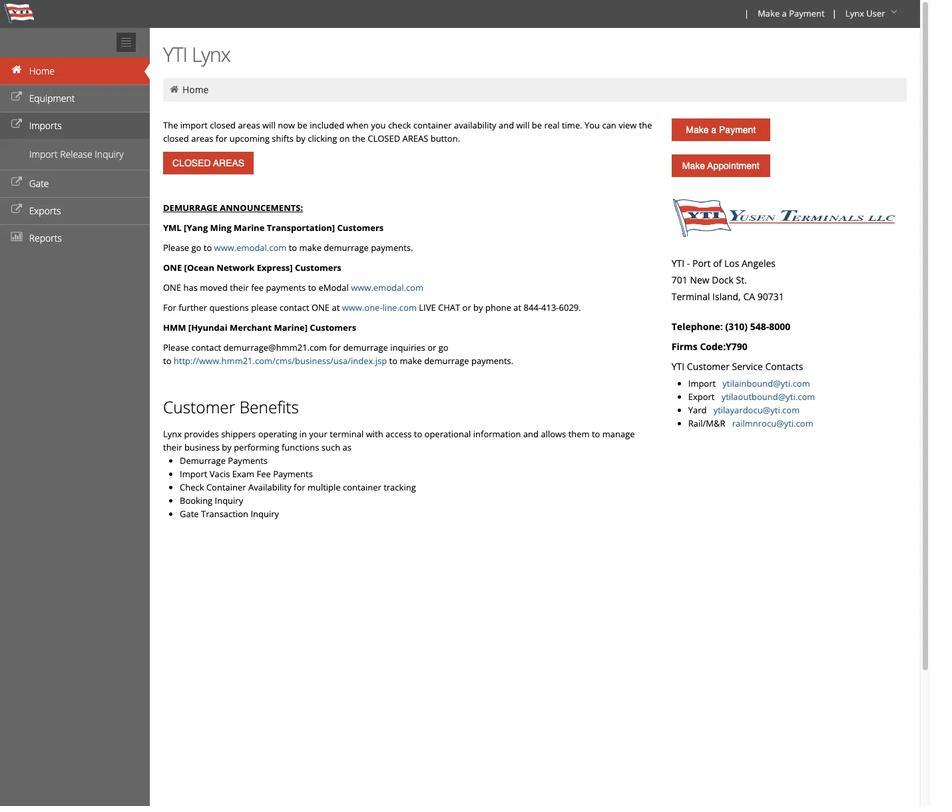 Task type: locate. For each thing, give the bounding box(es) containing it.
0 vertical spatial contact
[[280, 302, 309, 314]]

container left tracking at the left bottom
[[343, 481, 381, 493]]

please down hmm
[[163, 342, 189, 354]]

st.
[[736, 274, 747, 286]]

payments. up line.com
[[371, 242, 413, 254]]

to up [ocean
[[204, 242, 212, 254]]

[yang
[[184, 222, 208, 234]]

www.emodal.com up www.one-line.com link
[[351, 282, 423, 294]]

1 will from the left
[[262, 119, 276, 131]]

lynx for user
[[846, 7, 864, 19]]

home image
[[10, 65, 23, 75]]

www.emodal.com link up www.one-line.com link
[[351, 282, 423, 294]]

the down when
[[352, 133, 365, 145]]

make a payment link
[[752, 0, 830, 28], [672, 119, 770, 141]]

gate link
[[0, 170, 150, 197]]

at down emodal
[[332, 302, 340, 314]]

0 horizontal spatial contact
[[191, 342, 221, 354]]

areas down import
[[191, 133, 213, 145]]

demurrage up the http://www.hmm21.com/cms/business/usa/index.jsp to make demurrage payments.
[[343, 342, 388, 354]]

1 horizontal spatial www.emodal.com link
[[351, 282, 423, 294]]

home right home icon
[[29, 65, 55, 77]]

1 horizontal spatial contact
[[280, 302, 309, 314]]

0 vertical spatial lynx
[[846, 7, 864, 19]]

gate down the booking
[[180, 508, 199, 520]]

please contact demurrage@hmm21.com for demurrage inquiries or go to
[[163, 342, 449, 367]]

0 vertical spatial by
[[296, 133, 306, 145]]

by down 'shippers'
[[222, 441, 232, 453]]

firms
[[672, 340, 698, 353]]

areas up upcoming
[[238, 119, 260, 131]]

customers right transportation]
[[337, 222, 384, 234]]

vacis
[[210, 468, 230, 480]]

0 horizontal spatial and
[[499, 119, 514, 131]]

make down transportation]
[[299, 242, 322, 254]]

2 vertical spatial make
[[682, 160, 705, 171]]

2 vertical spatial import
[[180, 468, 207, 480]]

marine]
[[274, 322, 308, 334]]

by inside the import closed areas will now be included when you check container availability and will be real time.  you can view the closed areas for upcoming shifts by clicking on the closed areas button.
[[296, 133, 306, 145]]

for left the multiple
[[294, 481, 305, 493]]

clicking
[[308, 133, 337, 145]]

emodal
[[319, 282, 349, 294]]

1 external link image from the top
[[10, 120, 23, 129]]

1 vertical spatial make
[[686, 125, 709, 135]]

announcements:
[[220, 202, 303, 214]]

please
[[163, 242, 189, 254], [163, 342, 189, 354]]

at left "844-"
[[514, 302, 522, 314]]

www.emodal.com link for to make demurrage payments.
[[214, 242, 287, 254]]

0 horizontal spatial gate
[[29, 177, 49, 190]]

1 vertical spatial www.emodal.com link
[[351, 282, 423, 294]]

go down [yang on the left top
[[191, 242, 201, 254]]

0 vertical spatial or
[[463, 302, 471, 314]]

by
[[296, 133, 306, 145], [474, 302, 483, 314], [222, 441, 232, 453]]

contact down [hyundai
[[191, 342, 221, 354]]

be left real
[[532, 119, 542, 131]]

0 horizontal spatial |
[[744, 7, 749, 19]]

external link image
[[10, 120, 23, 129], [10, 178, 23, 187]]

2 vertical spatial by
[[222, 441, 232, 453]]

1 vertical spatial make
[[400, 355, 422, 367]]

make a payment
[[758, 7, 825, 19], [686, 125, 756, 135]]

0 vertical spatial please
[[163, 242, 189, 254]]

yti up home image
[[163, 41, 187, 68]]

external link image left the imports
[[10, 120, 23, 129]]

0 horizontal spatial by
[[222, 441, 232, 453]]

1 horizontal spatial payments
[[273, 468, 313, 480]]

external link image down home icon
[[10, 93, 23, 102]]

one for one [ocean network express] customers
[[163, 262, 182, 274]]

payment left 'lynx user'
[[789, 7, 825, 19]]

1 vertical spatial payments.
[[471, 355, 514, 367]]

demurrage
[[163, 202, 218, 214]]

1 vertical spatial one
[[163, 282, 181, 294]]

customer up the provides
[[163, 396, 235, 418]]

import up the check
[[180, 468, 207, 480]]

reports
[[29, 232, 62, 244]]

2 vertical spatial lynx
[[163, 428, 182, 440]]

at
[[332, 302, 340, 314], [514, 302, 522, 314]]

548-
[[750, 320, 769, 333]]

1 vertical spatial yti
[[672, 257, 685, 270]]

www.emodal.com link down marine
[[214, 242, 287, 254]]

1 vertical spatial external link image
[[10, 178, 23, 187]]

the
[[639, 119, 652, 131], [352, 133, 365, 145]]

their left business
[[163, 441, 182, 453]]

payments up exam
[[228, 455, 268, 467]]

one left has
[[163, 282, 181, 294]]

container inside the import closed areas will now be included when you check container availability and will be real time.  you can view the closed areas for upcoming shifts by clicking on the closed areas button.
[[413, 119, 452, 131]]

1 horizontal spatial gate
[[180, 508, 199, 520]]

0 vertical spatial and
[[499, 119, 514, 131]]

make
[[299, 242, 322, 254], [400, 355, 422, 367]]

will left now at the left
[[262, 119, 276, 131]]

0 horizontal spatial areas
[[191, 133, 213, 145]]

1 vertical spatial home
[[182, 83, 209, 96]]

exports link
[[0, 197, 150, 224]]

customers
[[337, 222, 384, 234], [295, 262, 341, 274], [310, 322, 356, 334]]

1 vertical spatial container
[[343, 481, 381, 493]]

network
[[217, 262, 255, 274]]

2 | from the left
[[832, 7, 837, 19]]

0 vertical spatial go
[[191, 242, 201, 254]]

http://www.hmm21.com/cms/business/usa/index.jsp to make demurrage payments.
[[174, 355, 514, 367]]

1 horizontal spatial home
[[182, 83, 209, 96]]

performing
[[234, 441, 279, 453]]

home link up 'equipment'
[[0, 57, 150, 85]]

closed right import
[[210, 119, 236, 131]]

1 horizontal spatial closed
[[210, 119, 236, 131]]

check
[[180, 481, 204, 493]]

customer
[[687, 360, 730, 373], [163, 396, 235, 418]]

2 horizontal spatial by
[[474, 302, 483, 314]]

0 vertical spatial payments
[[228, 455, 268, 467]]

1 vertical spatial and
[[523, 428, 539, 440]]

transportation]
[[267, 222, 335, 234]]

external link image inside imports link
[[10, 120, 23, 129]]

0 vertical spatial www.emodal.com
[[214, 242, 287, 254]]

1 horizontal spatial by
[[296, 133, 306, 145]]

one down emodal
[[312, 302, 330, 314]]

inquiry down the availability
[[251, 508, 279, 520]]

with
[[366, 428, 383, 440]]

external link image inside equipment link
[[10, 93, 23, 102]]

lynx inside lynx provides shippers operating in your terminal with access to operational information and allows them to manage their business by performing functions such as demurrage payments import vacis exam fee payments check container availability for multiple container tracking booking inquiry gate transaction inquiry
[[163, 428, 182, 440]]

for left upcoming
[[216, 133, 227, 145]]

contact inside please contact demurrage@hmm21.com for demurrage inquiries or go to
[[191, 342, 221, 354]]

None submit
[[163, 152, 254, 174]]

www.emodal.com down marine
[[214, 242, 287, 254]]

0 vertical spatial customer
[[687, 360, 730, 373]]

home right home image
[[182, 83, 209, 96]]

gate
[[29, 177, 49, 190], [180, 508, 199, 520]]

by left phone
[[474, 302, 483, 314]]

a
[[782, 7, 787, 19], [711, 125, 717, 135]]

or right chat at the left of page
[[463, 302, 471, 314]]

yti
[[163, 41, 187, 68], [672, 257, 685, 270], [672, 360, 685, 373]]

by right shifts
[[296, 133, 306, 145]]

1 vertical spatial inquiry
[[215, 495, 243, 507]]

yti down firms in the top right of the page
[[672, 360, 685, 373]]

2 vertical spatial demurrage
[[424, 355, 469, 367]]

make inside 'link'
[[682, 160, 705, 171]]

will left real
[[516, 119, 530, 131]]

0 vertical spatial closed
[[210, 119, 236, 131]]

1 vertical spatial or
[[428, 342, 436, 354]]

and right availability
[[499, 119, 514, 131]]

0 horizontal spatial import
[[29, 148, 58, 160]]

questions
[[209, 302, 249, 314]]

2 please from the top
[[163, 342, 189, 354]]

0 horizontal spatial a
[[711, 125, 717, 135]]

0 horizontal spatial www.emodal.com link
[[214, 242, 287, 254]]

yti customer service contacts
[[672, 360, 803, 373]]

2 horizontal spatial lynx
[[846, 7, 864, 19]]

make down inquiries
[[400, 355, 422, 367]]

inquiry
[[95, 148, 124, 160], [215, 495, 243, 507], [251, 508, 279, 520]]

1 horizontal spatial for
[[294, 481, 305, 493]]

demurrage
[[180, 455, 226, 467]]

0 horizontal spatial make a payment
[[686, 125, 756, 135]]

merchant
[[230, 322, 272, 334]]

1 vertical spatial closed
[[163, 133, 189, 145]]

allows
[[541, 428, 566, 440]]

1 vertical spatial areas
[[191, 133, 213, 145]]

external link image inside gate link
[[10, 178, 23, 187]]

external link image up bar chart image
[[10, 205, 23, 214]]

and left "allows" on the right of the page
[[523, 428, 539, 440]]

1 at from the left
[[332, 302, 340, 314]]

bar chart image
[[10, 232, 23, 242]]

to
[[204, 242, 212, 254], [289, 242, 297, 254], [308, 282, 316, 294], [163, 355, 171, 367], [389, 355, 398, 367], [414, 428, 422, 440], [592, 428, 600, 440]]

customers up emodal
[[295, 262, 341, 274]]

0 vertical spatial www.emodal.com link
[[214, 242, 287, 254]]

as
[[343, 441, 352, 453]]

phone
[[485, 302, 511, 314]]

one for one has moved their fee payments to emodal www.emodal.com
[[163, 282, 181, 294]]

2 external link image from the top
[[10, 178, 23, 187]]

0 vertical spatial container
[[413, 119, 452, 131]]

0 horizontal spatial payments
[[228, 455, 268, 467]]

of
[[713, 257, 722, 270]]

2 external link image from the top
[[10, 205, 23, 214]]

equipment
[[29, 92, 75, 105]]

one left [ocean
[[163, 262, 182, 274]]

0 horizontal spatial go
[[191, 242, 201, 254]]

2 vertical spatial customers
[[310, 322, 356, 334]]

access
[[386, 428, 412, 440]]

http://www.hmm21.com/cms/business/usa/index.jsp
[[174, 355, 387, 367]]

0 horizontal spatial customer
[[163, 396, 235, 418]]

0 horizontal spatial container
[[343, 481, 381, 493]]

customers for hmm [hyundai merchant marine] customers
[[310, 322, 356, 334]]

0 vertical spatial one
[[163, 262, 182, 274]]

www.emodal.com link
[[214, 242, 287, 254], [351, 282, 423, 294]]

0 horizontal spatial payment
[[719, 125, 756, 135]]

1 vertical spatial external link image
[[10, 205, 23, 214]]

import
[[29, 148, 58, 160], [688, 378, 720, 390], [180, 468, 207, 480]]

external link image for gate
[[10, 178, 23, 187]]

2 horizontal spatial import
[[688, 378, 720, 390]]

0 vertical spatial inquiry
[[95, 148, 124, 160]]

1 vertical spatial www.emodal.com
[[351, 282, 423, 294]]

angeles
[[742, 257, 776, 270]]

customers up the http://www.hmm21.com/cms/business/usa/index.jsp to make demurrage payments.
[[310, 322, 356, 334]]

external link image
[[10, 93, 23, 102], [10, 205, 23, 214]]

yti left -
[[672, 257, 685, 270]]

to right access
[[414, 428, 422, 440]]

0 horizontal spatial lynx
[[163, 428, 182, 440]]

contact down one has moved their fee payments to emodal www.emodal.com
[[280, 302, 309, 314]]

import down the imports
[[29, 148, 58, 160]]

1 vertical spatial go
[[439, 342, 449, 354]]

1 horizontal spatial www.emodal.com
[[351, 282, 423, 294]]

demurrage up emodal
[[324, 242, 369, 254]]

container inside lynx provides shippers operating in your terminal with access to operational information and allows them to manage their business by performing functions such as demurrage payments import vacis exam fee payments check container availability for multiple container tracking booking inquiry gate transaction inquiry
[[343, 481, 381, 493]]

the right "view"
[[639, 119, 652, 131]]

yti - port of los angeles 701 new dock st. terminal island, ca 90731
[[672, 257, 784, 303]]

demurrage down inquiries
[[424, 355, 469, 367]]

express]
[[257, 262, 293, 274]]

lynx user
[[846, 7, 885, 19]]

or right inquiries
[[428, 342, 436, 354]]

to down hmm
[[163, 355, 171, 367]]

home
[[29, 65, 55, 77], [182, 83, 209, 96]]

and inside lynx provides shippers operating in your terminal with access to operational information and allows them to manage their business by performing functions such as demurrage payments import vacis exam fee payments check container availability for multiple container tracking booking inquiry gate transaction inquiry
[[523, 428, 539, 440]]

1 be from the left
[[297, 119, 308, 131]]

their inside lynx provides shippers operating in your terminal with access to operational information and allows them to manage their business by performing functions such as demurrage payments import vacis exam fee payments check container availability for multiple container tracking booking inquiry gate transaction inquiry
[[163, 441, 182, 453]]

new
[[690, 274, 710, 286]]

1 horizontal spatial areas
[[238, 119, 260, 131]]

0 vertical spatial payments.
[[371, 242, 413, 254]]

yti inside yti - port of los angeles 701 new dock st. terminal island, ca 90731
[[672, 257, 685, 270]]

0 horizontal spatial their
[[163, 441, 182, 453]]

check
[[388, 119, 411, 131]]

customer down firms code:y790
[[687, 360, 730, 373]]

be right now at the left
[[297, 119, 308, 131]]

0 vertical spatial customers
[[337, 222, 384, 234]]

payments. down phone
[[471, 355, 514, 367]]

1 external link image from the top
[[10, 93, 23, 102]]

1 vertical spatial for
[[329, 342, 341, 354]]

import inside lynx provides shippers operating in your terminal with access to operational information and allows them to manage their business by performing functions such as demurrage payments import vacis exam fee payments check container availability for multiple container tracking booking inquiry gate transaction inquiry
[[180, 468, 207, 480]]

1 horizontal spatial |
[[832, 7, 837, 19]]

ytilayardocu@yti.com link
[[714, 404, 800, 416]]

0 vertical spatial import
[[29, 148, 58, 160]]

payment
[[789, 7, 825, 19], [719, 125, 756, 135]]

external link image inside exports link
[[10, 205, 23, 214]]

to inside please contact demurrage@hmm21.com for demurrage inquiries or go to
[[163, 355, 171, 367]]

inquiry down container
[[215, 495, 243, 507]]

0 horizontal spatial the
[[352, 133, 365, 145]]

ytilainbound@yti.com
[[723, 378, 810, 390]]

1 horizontal spatial make a payment
[[758, 7, 825, 19]]

0 horizontal spatial make
[[299, 242, 322, 254]]

home link right home image
[[182, 83, 209, 96]]

fee
[[257, 468, 271, 480]]

inquiry right release
[[95, 148, 124, 160]]

operating
[[258, 428, 297, 440]]

gate up exports
[[29, 177, 49, 190]]

closed down the in the left top of the page
[[163, 133, 189, 145]]

import up export
[[688, 378, 720, 390]]

2 vertical spatial yti
[[672, 360, 685, 373]]

1 horizontal spatial customer
[[687, 360, 730, 373]]

yti for yti customer service contacts
[[672, 360, 685, 373]]

external link image up bar chart image
[[10, 178, 23, 187]]

payments up the availability
[[273, 468, 313, 480]]

demurrage announcements:
[[163, 202, 303, 214]]

code:y790
[[700, 340, 748, 353]]

www.emodal.com link for one has moved their fee payments to emodal www.emodal.com
[[351, 282, 423, 294]]

0 horizontal spatial home
[[29, 65, 55, 77]]

for inside please contact demurrage@hmm21.com for demurrage inquiries or go to
[[329, 342, 341, 354]]

their left 'fee'
[[230, 282, 249, 294]]

1 vertical spatial make a payment
[[686, 125, 756, 135]]

1 vertical spatial the
[[352, 133, 365, 145]]

for up the http://www.hmm21.com/cms/business/usa/index.jsp to make demurrage payments.
[[329, 342, 341, 354]]

to down transportation]
[[289, 242, 297, 254]]

shippers
[[221, 428, 256, 440]]

go inside please contact demurrage@hmm21.com for demurrage inquiries or go to
[[439, 342, 449, 354]]

1 vertical spatial please
[[163, 342, 189, 354]]

telephone:
[[672, 320, 723, 333]]

|
[[744, 7, 749, 19], [832, 7, 837, 19]]

payment up appointment
[[719, 125, 756, 135]]

please down yml
[[163, 242, 189, 254]]

1 vertical spatial their
[[163, 441, 182, 453]]

1 horizontal spatial a
[[782, 7, 787, 19]]

shifts
[[272, 133, 294, 145]]

1 vertical spatial contact
[[191, 342, 221, 354]]

the import closed areas will now be included when you check container availability and will be real time.  you can view the closed areas for upcoming shifts by clicking on the closed areas button.
[[163, 119, 652, 145]]

1 vertical spatial demurrage
[[343, 342, 388, 354]]

1 please from the top
[[163, 242, 189, 254]]

container up button. at top left
[[413, 119, 452, 131]]

go right inquiries
[[439, 342, 449, 354]]

included
[[310, 119, 344, 131]]

please inside please contact demurrage@hmm21.com for demurrage inquiries or go to
[[163, 342, 189, 354]]



Task type: vqa. For each thing, say whether or not it's contained in the screenshot.
Please
yes



Task type: describe. For each thing, give the bounding box(es) containing it.
button.
[[431, 133, 460, 145]]

0 vertical spatial make a payment
[[758, 7, 825, 19]]

yti for yti - port of los angeles 701 new dock st. terminal island, ca 90731
[[672, 257, 685, 270]]

manage
[[603, 428, 635, 440]]

0 vertical spatial make a payment link
[[752, 0, 830, 28]]

please
[[251, 302, 277, 314]]

make appointment
[[682, 160, 760, 171]]

0 vertical spatial make
[[299, 242, 322, 254]]

0 vertical spatial home
[[29, 65, 55, 77]]

1 vertical spatial a
[[711, 125, 717, 135]]

imports link
[[0, 112, 150, 139]]

multiple
[[308, 481, 341, 493]]

844-
[[524, 302, 541, 314]]

2 horizontal spatial inquiry
[[251, 508, 279, 520]]

1 horizontal spatial payments.
[[471, 355, 514, 367]]

terminal
[[672, 290, 710, 303]]

railmnrocu@yti.com
[[732, 418, 814, 430]]

external link image for exports
[[10, 205, 23, 214]]

demurrage inside please contact demurrage@hmm21.com for demurrage inquiries or go to
[[343, 342, 388, 354]]

on
[[339, 133, 350, 145]]

0 vertical spatial payment
[[789, 7, 825, 19]]

further
[[179, 302, 207, 314]]

service
[[732, 360, 763, 373]]

live
[[419, 302, 436, 314]]

firms code:y790
[[672, 340, 748, 353]]

yard
[[688, 404, 707, 416]]

can
[[602, 119, 617, 131]]

to right them
[[592, 428, 600, 440]]

such
[[321, 441, 340, 453]]

operational
[[425, 428, 471, 440]]

lynx provides shippers operating in your terminal with access to operational information and allows them to manage their business by performing functions such as demurrage payments import vacis exam fee payments check container availability for multiple container tracking booking inquiry gate transaction inquiry
[[163, 428, 635, 520]]

for inside the import closed areas will now be included when you check container availability and will be real time.  you can view the closed areas for upcoming shifts by clicking on the closed areas button.
[[216, 133, 227, 145]]

port
[[693, 257, 711, 270]]

contacts
[[765, 360, 803, 373]]

by inside lynx provides shippers operating in your terminal with access to operational information and allows them to manage their business by performing functions such as demurrage payments import vacis exam fee payments check container availability for multiple container tracking booking inquiry gate transaction inquiry
[[222, 441, 232, 453]]

export ytilaoutbound@yti.com yard ytilayardocu@yti.com rail/m&r railmnrocu@yti.com
[[688, 391, 815, 430]]

ming
[[210, 222, 232, 234]]

0 vertical spatial their
[[230, 282, 249, 294]]

appointment
[[708, 160, 760, 171]]

closed
[[368, 133, 400, 145]]

export
[[688, 391, 715, 403]]

2 at from the left
[[514, 302, 522, 314]]

www.one-
[[342, 302, 383, 314]]

release
[[60, 148, 92, 160]]

home image
[[168, 85, 180, 94]]

island,
[[713, 290, 741, 303]]

-
[[687, 257, 690, 270]]

0 vertical spatial gate
[[29, 177, 49, 190]]

1 vertical spatial by
[[474, 302, 483, 314]]

to down inquiries
[[389, 355, 398, 367]]

user
[[867, 7, 885, 19]]

in
[[299, 428, 307, 440]]

0 vertical spatial make
[[758, 7, 780, 19]]

2 vertical spatial one
[[312, 302, 330, 314]]

http://www.hmm21.com/cms/business/usa/index.jsp link
[[174, 355, 387, 367]]

yml
[[163, 222, 182, 234]]

view
[[619, 119, 637, 131]]

please for please contact demurrage@hmm21.com for demurrage inquiries or go to
[[163, 342, 189, 354]]

lynx for provides
[[163, 428, 182, 440]]

availability
[[454, 119, 497, 131]]

terminal
[[330, 428, 364, 440]]

benefits
[[239, 396, 299, 418]]

1 vertical spatial payment
[[719, 125, 756, 135]]

import for import release inquiry
[[29, 148, 58, 160]]

the
[[163, 119, 178, 131]]

availability
[[248, 481, 291, 493]]

now
[[278, 119, 295, 131]]

business
[[184, 441, 220, 453]]

yml [yang ming marine transportation] customers
[[163, 222, 384, 234]]

please go to www.emodal.com to make demurrage payments.
[[163, 242, 413, 254]]

1 horizontal spatial lynx
[[192, 41, 230, 68]]

0 vertical spatial demurrage
[[324, 242, 369, 254]]

hmm
[[163, 322, 186, 334]]

one [ocean network express] customers
[[163, 262, 341, 274]]

701
[[672, 274, 688, 286]]

areas
[[403, 133, 428, 145]]

line.com
[[383, 302, 417, 314]]

fee
[[251, 282, 264, 294]]

to left emodal
[[308, 282, 316, 294]]

them
[[568, 428, 590, 440]]

1 vertical spatial customer
[[163, 396, 235, 418]]

for inside lynx provides shippers operating in your terminal with access to operational information and allows them to manage their business by performing functions such as demurrage payments import vacis exam fee payments check container availability for multiple container tracking booking inquiry gate transaction inquiry
[[294, 481, 305, 493]]

imports
[[29, 119, 62, 132]]

(310)
[[725, 320, 748, 333]]

you
[[585, 119, 600, 131]]

import
[[180, 119, 208, 131]]

reports link
[[0, 224, 150, 252]]

customers for one [ocean network express] customers
[[295, 262, 341, 274]]

rail/m&r
[[688, 418, 726, 430]]

import for import
[[688, 378, 720, 390]]

1 horizontal spatial home link
[[182, 83, 209, 96]]

413-
[[541, 302, 559, 314]]

1 horizontal spatial inquiry
[[215, 495, 243, 507]]

[hyundai
[[188, 322, 227, 334]]

import release inquiry link
[[0, 145, 150, 164]]

ytilaoutbound@yti.com link
[[722, 391, 815, 403]]

angle down image
[[888, 7, 901, 17]]

payments
[[266, 282, 306, 294]]

ca
[[743, 290, 755, 303]]

information
[[473, 428, 521, 440]]

0 horizontal spatial home link
[[0, 57, 150, 85]]

make appointment link
[[672, 154, 770, 177]]

8000
[[769, 320, 791, 333]]

1 vertical spatial make a payment link
[[672, 119, 770, 141]]

telephone: (310) 548-8000
[[672, 320, 791, 333]]

yti for yti lynx
[[163, 41, 187, 68]]

1 | from the left
[[744, 7, 749, 19]]

and inside the import closed areas will now be included when you check container availability and will be real time.  you can view the closed areas for upcoming shifts by clicking on the closed areas button.
[[499, 119, 514, 131]]

0 horizontal spatial www.emodal.com
[[214, 242, 287, 254]]

1 horizontal spatial or
[[463, 302, 471, 314]]

gate inside lynx provides shippers operating in your terminal with access to operational information and allows them to manage their business by performing functions such as demurrage payments import vacis exam fee payments check container availability for multiple container tracking booking inquiry gate transaction inquiry
[[180, 508, 199, 520]]

0 horizontal spatial inquiry
[[95, 148, 124, 160]]

2 will from the left
[[516, 119, 530, 131]]

[ocean
[[184, 262, 214, 274]]

1 vertical spatial payments
[[273, 468, 313, 480]]

lynx user link
[[840, 0, 906, 28]]

chat
[[438, 302, 460, 314]]

please for please go to www.emodal.com to make demurrage payments.
[[163, 242, 189, 254]]

or inside please contact demurrage@hmm21.com for demurrage inquiries or go to
[[428, 342, 436, 354]]

0 vertical spatial a
[[782, 7, 787, 19]]

external link image for imports
[[10, 120, 23, 129]]

0 vertical spatial areas
[[238, 119, 260, 131]]

2 be from the left
[[532, 119, 542, 131]]

0 vertical spatial the
[[639, 119, 652, 131]]

exam
[[232, 468, 254, 480]]

functions
[[282, 441, 319, 453]]

container
[[206, 481, 246, 493]]

0 horizontal spatial payments.
[[371, 242, 413, 254]]

provides
[[184, 428, 219, 440]]

external link image for equipment
[[10, 93, 23, 102]]



